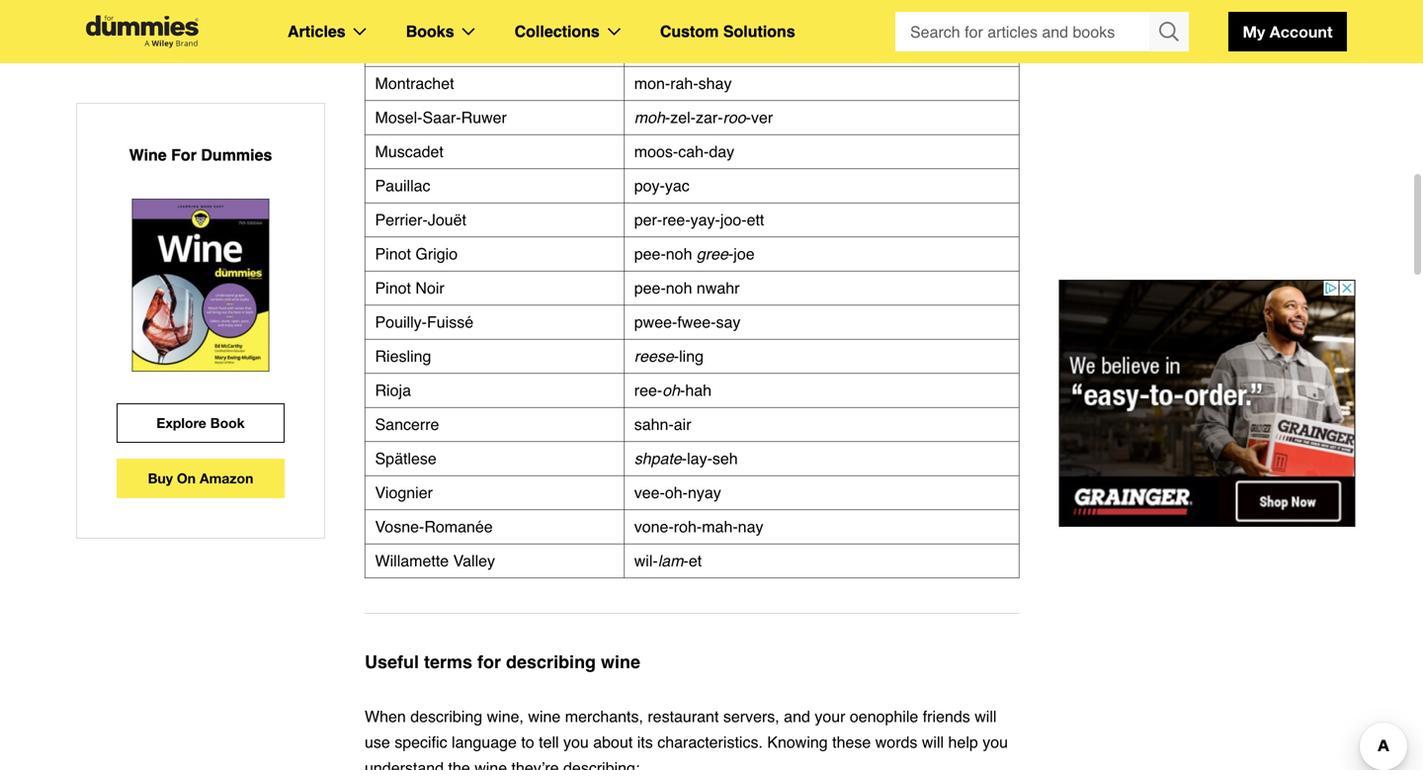 Task type: locate. For each thing, give the bounding box(es) containing it.
0 vertical spatial will
[[975, 707, 997, 726]]

describing
[[506, 652, 596, 672], [411, 707, 483, 726]]

2 horizontal spatial wine
[[601, 652, 641, 672]]

open article categories image
[[354, 28, 367, 36]]

shpate
[[635, 449, 682, 468]]

spätlese
[[375, 449, 437, 468]]

describing inside "when describing wine, wine merchants, restaurant servers, and your oenophile friends will use specific language to tell you about its characteristics. knowing these words will help you understand the wine they're describing:"
[[411, 707, 483, 726]]

my account
[[1243, 22, 1333, 41]]

nwahr
[[697, 279, 740, 297]]

will up help
[[975, 707, 997, 726]]

poy-yac
[[635, 176, 690, 195]]

2 pinot from the top
[[375, 279, 411, 297]]

-
[[781, 40, 787, 58], [885, 40, 890, 58], [665, 108, 671, 127], [746, 108, 751, 127], [729, 245, 734, 263], [674, 347, 679, 365], [680, 381, 686, 399], [682, 449, 687, 468], [684, 552, 689, 570]]

ruwer
[[461, 108, 507, 127]]

nay
[[738, 518, 764, 536]]

ett
[[671, 6, 688, 24], [747, 211, 765, 229]]

mon- up "moh"
[[635, 74, 671, 92]]

- down roh-
[[684, 552, 689, 570]]

close this dialog image
[[1394, 690, 1414, 710]]

0 vertical spatial ett
[[671, 6, 688, 24]]

open collections list image
[[608, 28, 621, 36]]

zel-
[[671, 108, 696, 127]]

wine for dummies
[[129, 146, 272, 164]]

noir
[[416, 279, 445, 297]]

pee- for pee-noh gree -joe
[[635, 245, 666, 263]]

noh for pee-noh nwahr
[[666, 279, 693, 297]]

1 pee- from the top
[[635, 245, 666, 263]]

buy on amazon link
[[117, 459, 285, 498]]

pinot
[[375, 245, 411, 263], [375, 279, 411, 297]]

group
[[896, 12, 1189, 51]]

sahn-air
[[635, 415, 692, 434]]

mon- down moh- on the left of page
[[635, 40, 671, 58]]

0 vertical spatial mon-
[[635, 40, 671, 58]]

you right tell
[[564, 733, 589, 751]]

mon-
[[635, 40, 671, 58], [635, 74, 671, 92]]

1 horizontal spatial will
[[975, 707, 997, 726]]

0 horizontal spatial wine
[[475, 759, 507, 770]]

pwee-fwee-say
[[635, 313, 741, 331]]

custom
[[660, 22, 719, 41]]

they're
[[512, 759, 559, 770]]

1 vertical spatial describing
[[411, 707, 483, 726]]

pinot for pinot noir
[[375, 279, 411, 297]]

and
[[784, 707, 811, 726]]

friends
[[923, 707, 971, 726]]

explore book link
[[117, 403, 285, 443]]

wine down language
[[475, 759, 507, 770]]

moh -zel-zar- roo -ver
[[635, 108, 773, 127]]

0 vertical spatial wine
[[601, 652, 641, 672]]

1 vertical spatial mon-
[[635, 74, 671, 92]]

when
[[365, 707, 406, 726]]

1 horizontal spatial wine
[[528, 707, 561, 726]]

pee- up pwee-
[[635, 279, 666, 297]]

useful terms for describing wine
[[365, 652, 641, 672]]

yac
[[665, 176, 690, 195]]

0 vertical spatial pinot
[[375, 245, 411, 263]]

1 horizontal spatial describing
[[506, 652, 596, 672]]

noh up "pwee-fwee-say"
[[666, 279, 693, 297]]

will
[[975, 707, 997, 726], [922, 733, 944, 751]]

willamette
[[375, 552, 449, 570]]

pinot down perrier-
[[375, 245, 411, 263]]

moos-cah-day
[[635, 142, 735, 161]]

will down friends
[[922, 733, 944, 751]]

these
[[833, 733, 871, 751]]

riesling
[[375, 347, 431, 365]]

lay-
[[687, 449, 713, 468]]

pinot grigio
[[375, 245, 458, 263]]

describing right for
[[506, 652, 596, 672]]

1 vertical spatial pee-
[[635, 279, 666, 297]]

1 vertical spatial ett
[[747, 211, 765, 229]]

1 vertical spatial noh
[[666, 245, 693, 263]]

you
[[564, 733, 589, 751], [983, 733, 1009, 751]]

pinot up pouilly-
[[375, 279, 411, 297]]

dah-
[[817, 40, 849, 58]]

pee-noh gree -joe
[[635, 245, 755, 263]]

moh-ett
[[635, 6, 688, 24]]

1 horizontal spatial ett
[[747, 211, 765, 229]]

wine
[[129, 146, 167, 164]]

my account link
[[1229, 12, 1348, 51]]

- right zar-
[[746, 108, 751, 127]]

ree- down the yac
[[663, 211, 691, 229]]

amazon
[[200, 470, 254, 486]]

- down joo- at the right top
[[729, 245, 734, 263]]

1 horizontal spatial you
[[983, 733, 1009, 751]]

2 pee- from the top
[[635, 279, 666, 297]]

reese
[[635, 347, 674, 365]]

joe
[[734, 245, 755, 263]]

books
[[406, 22, 454, 41]]

ree- up sahn-
[[635, 381, 663, 399]]

when describing wine, wine merchants, restaurant servers, and your oenophile friends will use specific language to tell you about its characteristics. knowing these words will help you understand the wine they're describing:
[[365, 707, 1009, 770]]

wine up tell
[[528, 707, 561, 726]]

0 horizontal spatial describing
[[411, 707, 483, 726]]

1 pinot from the top
[[375, 245, 411, 263]]

mon- for rah-
[[635, 74, 671, 92]]

wine
[[601, 652, 641, 672], [528, 707, 561, 726], [475, 759, 507, 770]]

perrier-
[[375, 211, 428, 229]]

2 mon- from the top
[[635, 74, 671, 92]]

1 mon- from the top
[[635, 40, 671, 58]]

vone-
[[635, 518, 674, 536]]

per-ree-yay-joo-ett
[[635, 211, 765, 229]]

merchants,
[[565, 707, 644, 726]]

0 vertical spatial pee-
[[635, 245, 666, 263]]

willamette valley
[[375, 552, 495, 570]]

gree
[[697, 245, 729, 263]]

wine up merchants,
[[601, 652, 641, 672]]

sancerre
[[375, 415, 439, 434]]

cah-
[[678, 142, 709, 161]]

vee-oh-nyay
[[635, 483, 722, 502]]

buy
[[148, 470, 173, 486]]

1 vertical spatial ree-
[[635, 381, 663, 399]]

oh-
[[665, 483, 688, 502]]

advertisement element
[[1059, 280, 1356, 527]]

terms
[[424, 652, 473, 672]]

air
[[674, 415, 692, 434]]

noh left gree
[[666, 245, 693, 263]]

characteristics.
[[658, 733, 763, 751]]

noh
[[787, 40, 813, 58], [666, 245, 693, 263], [666, 279, 693, 297]]

0 horizontal spatial you
[[564, 733, 589, 751]]

0 vertical spatial noh
[[787, 40, 813, 58]]

ver
[[751, 108, 773, 127]]

describing up specific
[[411, 707, 483, 726]]

1 vertical spatial will
[[922, 733, 944, 751]]

moos-
[[635, 142, 678, 161]]

moh
[[635, 108, 665, 127]]

noh right ah
[[787, 40, 813, 58]]

rah-
[[671, 74, 699, 92]]

pauillac
[[375, 176, 431, 195]]

ett up tae- on the top of the page
[[671, 6, 688, 24]]

0 horizontal spatial will
[[922, 733, 944, 751]]

pee- down per-
[[635, 245, 666, 263]]

ett up joe
[[747, 211, 765, 229]]

lam
[[658, 552, 684, 570]]

2 vertical spatial noh
[[666, 279, 693, 297]]

reese -ling
[[635, 347, 704, 365]]

you right help
[[983, 733, 1009, 751]]

sahn-
[[635, 415, 674, 434]]

1 vertical spatial pinot
[[375, 279, 411, 297]]



Task type: vqa. For each thing, say whether or not it's contained in the screenshot.
oenophile
yes



Task type: describe. For each thing, give the bounding box(es) containing it.
zoh
[[890, 40, 916, 58]]

chee-
[[724, 40, 764, 58]]

pee- for pee-noh nwahr
[[635, 279, 666, 297]]

- right dah-
[[885, 40, 890, 58]]

its
[[637, 733, 653, 751]]

moët
[[375, 6, 410, 24]]

pwee-
[[635, 313, 678, 331]]

mosel-saar-ruwer
[[375, 108, 507, 127]]

- up ree- oh -hah
[[674, 347, 679, 365]]

language
[[452, 733, 517, 751]]

jouët
[[428, 211, 467, 229]]

explore
[[156, 415, 206, 431]]

describing:
[[564, 759, 640, 770]]

moh-
[[635, 6, 671, 24]]

useful
[[365, 652, 419, 672]]

montepulciano d'abruzzo
[[375, 40, 553, 58]]

the
[[448, 759, 470, 770]]

wil-
[[635, 552, 658, 570]]

for
[[171, 146, 197, 164]]

ling
[[679, 347, 704, 365]]

wine,
[[487, 707, 524, 726]]

book
[[210, 415, 245, 431]]

say
[[716, 313, 741, 331]]

dummies
[[201, 146, 272, 164]]

mon-rah-shay
[[635, 74, 732, 92]]

1 vertical spatial wine
[[528, 707, 561, 726]]

mosel-
[[375, 108, 423, 127]]

ah
[[764, 40, 781, 58]]

- right chee- on the right top
[[781, 40, 787, 58]]

ree- oh -hah
[[635, 381, 712, 399]]

oh
[[663, 381, 680, 399]]

oenophile
[[850, 707, 919, 726]]

roo
[[723, 108, 746, 127]]

explore book
[[156, 415, 245, 431]]

custom solutions link
[[660, 19, 796, 44]]

2 you from the left
[[983, 733, 1009, 751]]

Search for articles and books text field
[[896, 12, 1152, 51]]

0 vertical spatial ree-
[[663, 211, 691, 229]]

account
[[1270, 22, 1333, 41]]

noh for pee-noh gree -joe
[[666, 245, 693, 263]]

open book categories image
[[462, 28, 475, 36]]

zar-
[[696, 108, 723, 127]]

specific
[[395, 733, 447, 751]]

shay
[[699, 74, 732, 92]]

- up air
[[680, 381, 686, 399]]

buy on amazon
[[148, 470, 254, 486]]

words
[[876, 733, 918, 751]]

on
[[177, 470, 196, 486]]

mon-tae-pul-chee- ah -noh dah-
[[635, 40, 849, 58]]

1 you from the left
[[564, 733, 589, 751]]

2 vertical spatial wine
[[475, 759, 507, 770]]

montepulciano
[[375, 40, 478, 58]]

seh
[[713, 449, 738, 468]]

saar-
[[423, 108, 461, 127]]

pinot noir
[[375, 279, 445, 297]]

to
[[521, 733, 535, 751]]

et
[[689, 552, 702, 570]]

restaurant
[[648, 707, 719, 726]]

mon- for tae-
[[635, 40, 671, 58]]

rioja
[[375, 381, 411, 399]]

solutions
[[724, 22, 796, 41]]

pouilly-fuissé
[[375, 313, 474, 331]]

logo image
[[76, 15, 209, 48]]

hah
[[686, 381, 712, 399]]

grigio
[[416, 245, 458, 263]]

help
[[949, 733, 979, 751]]

book image image
[[132, 199, 270, 372]]

about
[[593, 733, 633, 751]]

d'abruzzo
[[483, 40, 553, 58]]

-zoh
[[885, 40, 916, 58]]

vone-roh-mah-nay
[[635, 518, 764, 536]]

your
[[815, 707, 846, 726]]

romanée
[[424, 518, 493, 536]]

tae-
[[671, 40, 698, 58]]

0 horizontal spatial ett
[[671, 6, 688, 24]]

servers,
[[724, 707, 780, 726]]

- up moos-
[[665, 108, 671, 127]]

shpate -lay-seh
[[635, 449, 738, 468]]

0 vertical spatial describing
[[506, 652, 596, 672]]

per-
[[635, 211, 663, 229]]

poy-
[[635, 176, 665, 195]]

tell
[[539, 733, 559, 751]]

mah-
[[702, 518, 738, 536]]

vosne-
[[375, 518, 424, 536]]

- down air
[[682, 449, 687, 468]]

pinot for pinot grigio
[[375, 245, 411, 263]]

custom solutions
[[660, 22, 796, 41]]

pouilly-
[[375, 313, 427, 331]]

pee-noh nwahr
[[635, 279, 740, 297]]

vee-
[[635, 483, 665, 502]]

fuissé
[[427, 313, 474, 331]]



